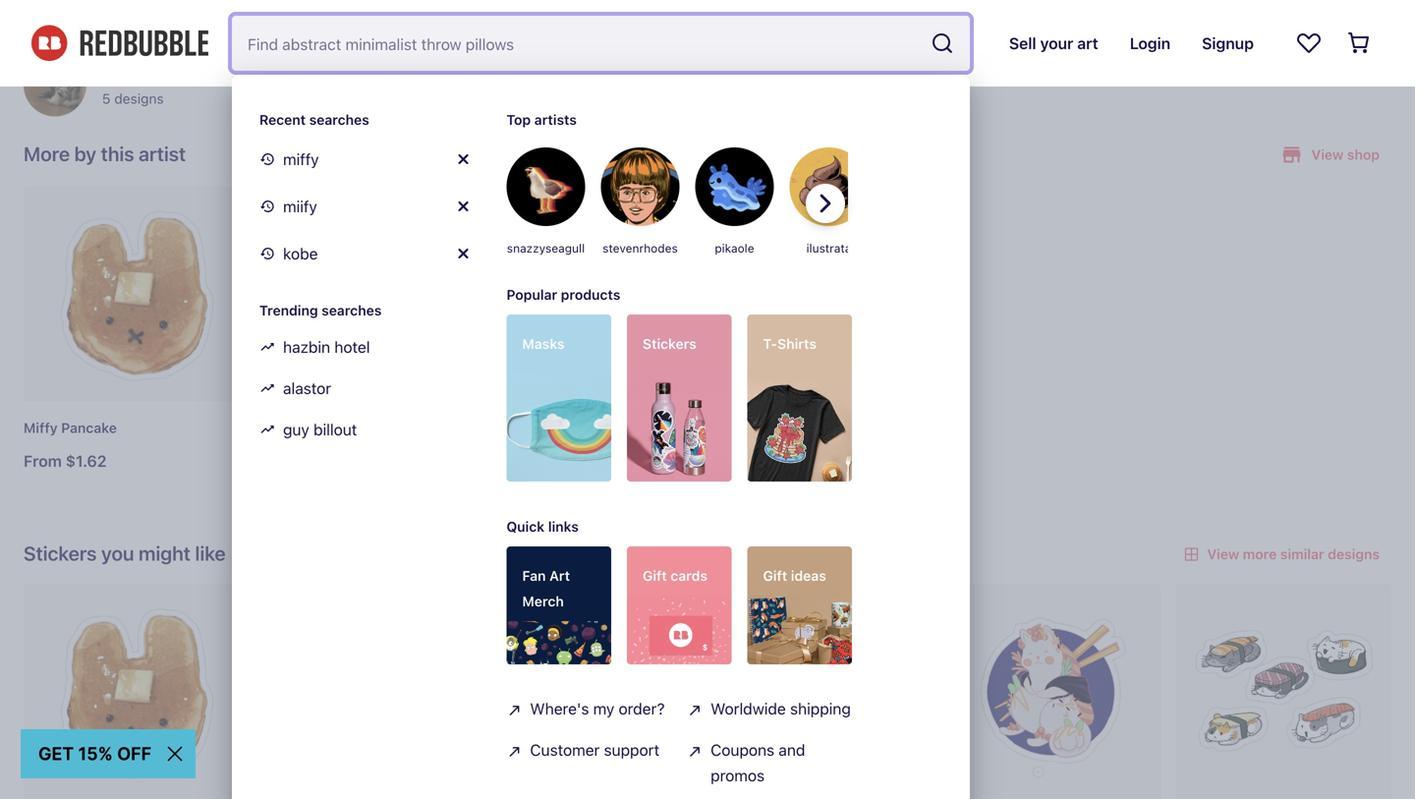 Task type: describe. For each thing, give the bounding box(es) containing it.
item preview, sushi cat designed and sold by mealla. image
[[485, 584, 700, 799]]

stevenrhodes
[[603, 241, 678, 255]]

products
[[561, 287, 621, 303]]

shipping
[[790, 699, 851, 718]]

recent
[[260, 112, 306, 128]]

hazbin hotel
[[283, 338, 370, 356]]

more
[[24, 142, 70, 165]]

worldwide
[[711, 699, 786, 718]]

pikaole
[[715, 241, 755, 255]]

worldwide shipping
[[711, 699, 851, 718]]

from $1.62 for cat
[[485, 452, 568, 470]]

miffy
[[24, 420, 58, 436]]

avatar for stevenrhodes image
[[601, 147, 680, 226]]

shy
[[716, 420, 740, 436]]

sticker
[[429, 420, 476, 436]]

support
[[604, 741, 660, 759]]

redbubble logo image
[[31, 25, 208, 61]]

pack
[[479, 420, 512, 436]]

ideas
[[791, 568, 827, 584]]

n
[[349, 420, 357, 436]]

avatar for snazzyseagull image
[[507, 147, 585, 226]]

butter
[[304, 420, 346, 436]]

1 item preview, miffy pancake  designed and sold by st3gasaurous. image from the top
[[24, 186, 239, 401]]

list box containing miffy
[[232, 106, 507, 799]]

t-
[[763, 336, 778, 352]]

fan art merch link
[[507, 547, 611, 665]]

and for coupons
[[779, 741, 805, 759]]

t-shirts link
[[747, 315, 852, 482]]

fan art merch
[[522, 568, 570, 609]]

miify
[[283, 197, 317, 216]]

st3gasaurous link
[[292, 54, 416, 83]]

hotel
[[335, 338, 370, 356]]

pikaole link
[[695, 147, 774, 260]]

0 vertical spatial by
[[267, 56, 288, 80]]

miffy pancake
[[24, 420, 117, 436]]

coupons and promos
[[711, 741, 805, 785]]

popular
[[507, 287, 558, 303]]

stickers link
[[627, 315, 732, 482]]

$1.62 for pancake
[[66, 452, 107, 470]]

guy
[[283, 420, 309, 439]]

art
[[550, 568, 570, 584]]

miffy
[[283, 150, 319, 169]]

top artists
[[507, 112, 577, 128]]

where's
[[530, 699, 589, 718]]

this
[[101, 142, 134, 165]]

item preview, tomato cat designed and sold by st3gasaurous. image
[[485, 186, 700, 401]]

avatar for pikaole image
[[695, 147, 774, 226]]

links
[[548, 519, 579, 535]]

quick links
[[507, 519, 579, 535]]

you
[[101, 542, 134, 565]]

5 designs
[[102, 90, 164, 107]]

avatar for ilustrata image
[[790, 147, 868, 226]]

popular products
[[507, 287, 621, 303]]

worldwide shipping link
[[711, 696, 851, 722]]

hazbin
[[283, 338, 330, 356]]

fan
[[522, 568, 546, 584]]

snazzyseagull
[[507, 241, 585, 255]]

where's my order? link
[[530, 696, 665, 722]]

promos
[[711, 766, 765, 785]]

from $1.62 for rat
[[716, 452, 799, 470]]

coupons
[[711, 741, 775, 759]]

where's my order?
[[530, 699, 665, 718]]

tomato
[[485, 420, 534, 436]]

gift ideas
[[763, 568, 827, 584]]

item preview, sushi cats anime kawaii designed and sold by mealla. image
[[1177, 584, 1392, 799]]

merch
[[522, 593, 564, 609]]

might
[[139, 542, 191, 565]]

peanut butter n jelly bear sticker pack
[[254, 420, 512, 436]]

gift cards
[[643, 568, 708, 584]]



Task type: vqa. For each thing, say whether or not it's contained in the screenshot.
Peanut
yes



Task type: locate. For each thing, give the bounding box(es) containing it.
1 vertical spatial searches
[[322, 302, 382, 318]]

designed and sold by st3gasaurous
[[102, 56, 416, 80]]

0 horizontal spatial gift
[[643, 568, 667, 584]]

trending
[[260, 302, 318, 318]]

searches down st3gasaurous link
[[309, 112, 369, 128]]

gift left ideas
[[763, 568, 788, 584]]

from $1.62 down miffy pancake on the bottom
[[24, 452, 107, 470]]

2 item preview, miffy pancake  designed and sold by st3gasaurous. image from the top
[[24, 584, 239, 799]]

cards
[[671, 568, 708, 584]]

masks
[[522, 336, 565, 352]]

1 vertical spatial by
[[74, 142, 96, 165]]

coupons and promos link
[[711, 737, 852, 788]]

more by this artist
[[24, 142, 186, 165]]

gift ideas link
[[747, 547, 852, 665]]

0 vertical spatial item preview, miffy pancake  designed and sold by st3gasaurous. image
[[24, 186, 239, 401]]

rat
[[744, 420, 763, 436]]

$1.62 for rat
[[758, 452, 799, 470]]

kobe
[[283, 244, 318, 263]]

1 horizontal spatial by
[[267, 56, 288, 80]]

artists
[[534, 112, 577, 128]]

gift inside 'link'
[[643, 568, 667, 584]]

gift for gift cards
[[643, 568, 667, 584]]

3 $1.62 from the left
[[758, 452, 799, 470]]

item preview, miffy pancake  designed and sold by st3gasaurous. image
[[24, 186, 239, 401], [24, 584, 239, 799]]

5
[[102, 90, 111, 107]]

bear
[[395, 420, 426, 436]]

1 horizontal spatial stickers
[[643, 336, 697, 352]]

cat
[[538, 420, 561, 436]]

my
[[593, 699, 615, 718]]

designs
[[114, 90, 164, 107]]

from down 'tomato'
[[485, 452, 523, 470]]

and
[[189, 56, 221, 80], [779, 741, 805, 759]]

item preview, sushi cat designed and sold by crabigayle. image
[[946, 584, 1161, 799]]

customer
[[530, 741, 600, 759]]

customer support link
[[530, 737, 660, 763]]

sold
[[226, 56, 262, 80]]

0 horizontal spatial from
[[24, 452, 62, 470]]

st3gasaurous
[[292, 56, 416, 80]]

artist
[[139, 142, 186, 165]]

from $1.62 for pancake
[[24, 452, 107, 470]]

recent searches
[[260, 112, 369, 128]]

tomato cat
[[485, 420, 561, 436]]

0 horizontal spatial $1.62
[[66, 452, 107, 470]]

2 from from the left
[[485, 452, 523, 470]]

2 from $1.62 from the left
[[485, 452, 568, 470]]

by
[[267, 56, 288, 80], [74, 142, 96, 165]]

2 gift from the left
[[763, 568, 788, 584]]

and for designed
[[189, 56, 221, 80]]

2 horizontal spatial from
[[716, 452, 754, 470]]

item preview, peanut butter n jelly bear sticker pack designed and sold by st3gasaurous. image
[[254, 186, 469, 401]]

like
[[195, 542, 226, 565]]

searches for recent searches
[[309, 112, 369, 128]]

3 from $1.62 from the left
[[716, 452, 799, 470]]

0 horizontal spatial by
[[74, 142, 96, 165]]

t-shirts
[[763, 336, 817, 352]]

guy billout
[[283, 420, 357, 439]]

list box
[[232, 106, 507, 799]]

stickers
[[643, 336, 697, 352], [24, 542, 97, 565]]

$1.62 for cat
[[527, 452, 568, 470]]

$1.62 down cat
[[527, 452, 568, 470]]

gift for gift ideas
[[763, 568, 788, 584]]

shy rat
[[716, 420, 763, 436]]

from for shy
[[716, 452, 754, 470]]

from $1.62
[[24, 452, 107, 470], [485, 452, 568, 470], [716, 452, 799, 470]]

2 horizontal spatial from $1.62
[[716, 452, 799, 470]]

from $1.62 down tomato cat
[[485, 452, 568, 470]]

1 gift from the left
[[643, 568, 667, 584]]

searches for trending searches
[[322, 302, 382, 318]]

from $1.62 down 'rat'
[[716, 452, 799, 470]]

ilustrata link
[[790, 147, 868, 260]]

1 horizontal spatial and
[[779, 741, 805, 759]]

None field
[[232, 16, 970, 71]]

$1.62 down pancake
[[66, 452, 107, 470]]

from
[[24, 452, 62, 470], [485, 452, 523, 470], [716, 452, 754, 470]]

alastor
[[283, 379, 331, 398]]

ilustrata
[[807, 241, 852, 255]]

snazzyseagull link
[[507, 147, 585, 260]]

$1.62 down 'rat'
[[758, 452, 799, 470]]

2 $1.62 from the left
[[527, 452, 568, 470]]

quick
[[507, 519, 545, 535]]

gift
[[643, 568, 667, 584], [763, 568, 788, 584]]

peanut butter n jelly bear sticker pack link
[[254, 186, 512, 486]]

stevenrhodes link
[[601, 147, 680, 260]]

shirts
[[778, 336, 817, 352]]

from down miffy
[[24, 452, 62, 470]]

peanut
[[254, 420, 301, 436]]

billout
[[314, 420, 357, 439]]

top
[[507, 112, 531, 128]]

0 horizontal spatial and
[[189, 56, 221, 80]]

1 horizontal spatial $1.62
[[527, 452, 568, 470]]

3 from from the left
[[716, 452, 754, 470]]

searches up hotel
[[322, 302, 382, 318]]

0 vertical spatial searches
[[309, 112, 369, 128]]

stickers you might like
[[24, 542, 226, 565]]

0 horizontal spatial from $1.62
[[24, 452, 107, 470]]

item preview, shy rat designed and sold by st3gasaurous. image
[[716, 186, 931, 401]]

stickers for stickers
[[643, 336, 697, 352]]

from down shy rat
[[716, 452, 754, 470]]

1 vertical spatial and
[[779, 741, 805, 759]]

0 vertical spatial stickers
[[643, 336, 697, 352]]

order?
[[619, 699, 665, 718]]

1 from from the left
[[24, 452, 62, 470]]

and down worldwide shipping link
[[779, 741, 805, 759]]

searches
[[309, 112, 369, 128], [322, 302, 382, 318]]

0 horizontal spatial stickers
[[24, 542, 97, 565]]

2 horizontal spatial $1.62
[[758, 452, 799, 470]]

item preview, sushi cat designed and sold by spiritedartwork. image
[[716, 584, 931, 799]]

1 from $1.62 from the left
[[24, 452, 107, 470]]

pancake
[[61, 420, 117, 436]]

from for tomato
[[485, 452, 523, 470]]

0 vertical spatial and
[[189, 56, 221, 80]]

1 vertical spatial stickers
[[24, 542, 97, 565]]

stickers for stickers you might like
[[24, 542, 97, 565]]

1 horizontal spatial gift
[[763, 568, 788, 584]]

Search term search field
[[232, 16, 923, 71]]

designed
[[102, 56, 184, 80]]

and left sold
[[189, 56, 221, 80]]

trending searches
[[260, 302, 382, 318]]

1 $1.62 from the left
[[66, 452, 107, 470]]

customer support
[[530, 741, 660, 759]]

1 horizontal spatial from
[[485, 452, 523, 470]]

gift cards link
[[627, 547, 732, 665]]

by right sold
[[267, 56, 288, 80]]

1 horizontal spatial from $1.62
[[485, 452, 568, 470]]

jelly
[[361, 420, 392, 436]]

and inside coupons and promos
[[779, 741, 805, 759]]

masks link
[[507, 315, 611, 482]]

$1.62
[[66, 452, 107, 470], [527, 452, 568, 470], [758, 452, 799, 470]]

from for miffy
[[24, 452, 62, 470]]

by left this
[[74, 142, 96, 165]]

gift left cards
[[643, 568, 667, 584]]

1 vertical spatial item preview, miffy pancake  designed and sold by st3gasaurous. image
[[24, 584, 239, 799]]



